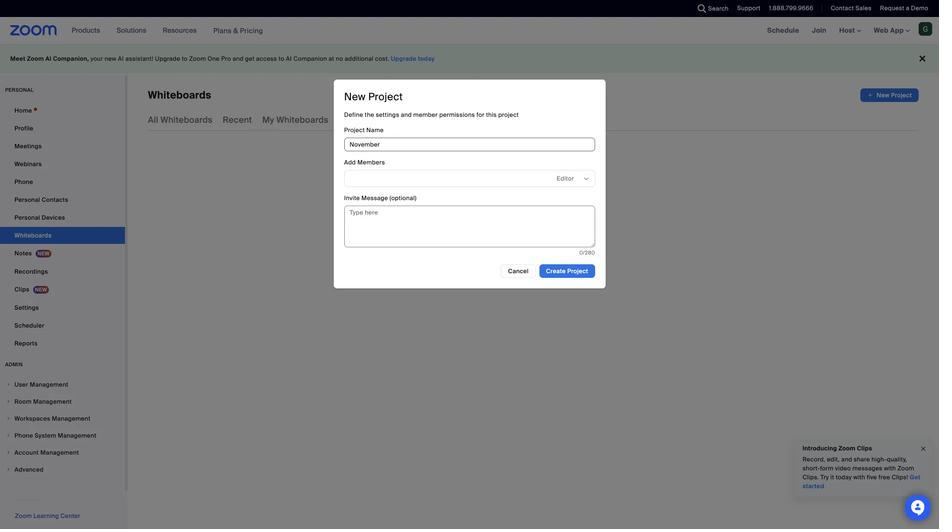 Task type: describe. For each thing, give the bounding box(es) containing it.
1 upgrade from the left
[[155, 55, 180, 63]]

personal for personal devices
[[14, 214, 40, 222]]

five
[[868, 474, 878, 482]]

whiteboards for all
[[161, 114, 213, 126]]

phone link
[[0, 174, 125, 191]]

and inside new project 'dialog'
[[401, 111, 412, 119]]

Invite Message (optional) text field
[[344, 206, 595, 248]]

meet zoom ai companion, your new ai assistant! upgrade to zoom one pro and get access to ai companion at no additional cost. upgrade today
[[10, 55, 435, 63]]

clips link
[[0, 281, 125, 299]]

define the settings and member permissions for this project
[[344, 111, 519, 119]]

center
[[60, 513, 80, 520]]

1 to from the left
[[182, 55, 188, 63]]

2 upgrade from the left
[[391, 55, 417, 63]]

companion
[[294, 55, 327, 63]]

project name
[[344, 126, 384, 134]]

contacts
[[42, 196, 68, 204]]

Search by name or email, text field
[[352, 172, 539, 185]]

introducing
[[803, 445, 838, 453]]

personal devices
[[14, 214, 65, 222]]

close image
[[921, 444, 928, 454]]

all whiteboards
[[148, 114, 213, 126]]

zoom learning center link
[[15, 513, 80, 520]]

project down 0/280
[[568, 268, 589, 275]]

new project button
[[861, 89, 919, 102]]

schedule
[[768, 26, 800, 35]]

project
[[499, 111, 519, 119]]

personal for personal contacts
[[14, 196, 40, 204]]

clips!
[[893, 474, 909, 482]]

plans
[[213, 26, 232, 35]]

join link
[[806, 17, 834, 44]]

form
[[821, 465, 834, 473]]

define
[[344, 111, 364, 119]]

companion,
[[53, 55, 89, 63]]

meetings link
[[0, 138, 125, 155]]

try
[[821, 474, 830, 482]]

join
[[813, 26, 827, 35]]

learning
[[33, 513, 59, 520]]

whiteboards inside application
[[148, 89, 211, 102]]

new inside 'dialog'
[[344, 90, 366, 103]]

share
[[854, 456, 871, 464]]

2 vertical spatial with
[[854, 474, 866, 482]]

it
[[831, 474, 835, 482]]

member
[[414, 111, 438, 119]]

new project inside new project 'dialog'
[[344, 90, 403, 103]]

today inside meet zoom ai companion, footer
[[418, 55, 435, 63]]

at
[[329, 55, 335, 63]]

cost.
[[375, 55, 390, 63]]

recent
[[223, 114, 252, 126]]

me
[[390, 114, 403, 126]]

project down shared
[[344, 126, 365, 134]]

clips inside personal menu menu
[[14, 286, 29, 294]]

settings link
[[0, 300, 125, 317]]

2 to from the left
[[279, 55, 285, 63]]

new inside button
[[877, 91, 890, 99]]

record,
[[803, 456, 826, 464]]

editor button
[[557, 172, 583, 185]]

edit,
[[828, 456, 840, 464]]

0/280
[[580, 250, 595, 256]]

scheduler
[[14, 322, 44, 330]]

assistant!
[[126, 55, 154, 63]]

permissions
[[440, 111, 475, 119]]

get started link
[[803, 474, 921, 491]]

phone
[[14, 178, 33, 186]]

no
[[336, 55, 343, 63]]

create project
[[547, 268, 589, 275]]

meetings navigation
[[761, 17, 940, 45]]

trash
[[454, 114, 476, 126]]

contact sales link up join
[[825, 0, 875, 17]]

access
[[256, 55, 277, 63]]

personal
[[5, 87, 34, 94]]

get started
[[803, 474, 921, 491]]

meetings
[[14, 143, 42, 150]]

profile
[[14, 125, 33, 132]]

starred
[[413, 114, 443, 126]]

product information navigation
[[65, 17, 270, 45]]

reports link
[[0, 335, 125, 352]]

add
[[344, 159, 356, 166]]

whiteboards application
[[148, 89, 919, 102]]

create
[[547, 268, 566, 275]]

project up settings
[[369, 90, 403, 103]]

meet
[[10, 55, 25, 63]]

notes
[[14, 250, 32, 257]]

zoom left one
[[189, 55, 206, 63]]

sales
[[856, 4, 872, 12]]

profile link
[[0, 120, 125, 137]]

demo
[[912, 4, 929, 12]]

new project inside new project button
[[877, 91, 913, 99]]

support
[[738, 4, 761, 12]]

webinars
[[14, 160, 42, 168]]

my
[[262, 114, 274, 126]]

cancel
[[509, 268, 529, 275]]

a
[[907, 4, 910, 12]]

plans & pricing
[[213, 26, 263, 35]]

1.888.799.9666
[[770, 4, 814, 12]]

cancel button
[[501, 265, 536, 278]]

new project dialog
[[334, 79, 606, 289]]



Task type: locate. For each thing, give the bounding box(es) containing it.
my whiteboards
[[262, 114, 329, 126]]

projects
[[486, 114, 520, 126]]

1 vertical spatial and
[[401, 111, 412, 119]]

contact sales link
[[825, 0, 875, 17], [832, 4, 872, 12]]

0 vertical spatial personal
[[14, 196, 40, 204]]

add members
[[344, 159, 385, 166]]

message
[[362, 194, 388, 202]]

pro
[[221, 55, 231, 63]]

started
[[803, 483, 825, 491]]

pricing
[[240, 26, 263, 35]]

admin menu menu
[[0, 377, 125, 479]]

recordings link
[[0, 263, 125, 280]]

new project
[[344, 90, 403, 103], [877, 91, 913, 99]]

clips.
[[803, 474, 820, 482]]

create project button
[[540, 265, 595, 278]]

0 horizontal spatial and
[[233, 55, 244, 63]]

1 horizontal spatial ai
[[118, 55, 124, 63]]

1.888.799.9666 button
[[763, 0, 816, 17], [770, 4, 814, 12]]

and left get
[[233, 55, 244, 63]]

with up name
[[371, 114, 387, 126]]

2 horizontal spatial and
[[842, 456, 853, 464]]

this
[[486, 111, 497, 119]]

zoom inside record, edit, and share high-quality, short-form video messages with zoom clips. try it today with five free clips!
[[898, 465, 915, 473]]

1 personal from the top
[[14, 196, 40, 204]]

ai right new
[[118, 55, 124, 63]]

today inside record, edit, and share high-quality, short-form video messages with zoom clips. try it today with five free clips!
[[836, 474, 853, 482]]

zoom left learning
[[15, 513, 32, 520]]

schedule link
[[761, 17, 806, 44]]

settings
[[376, 111, 400, 119]]

upgrade down product information navigation
[[155, 55, 180, 63]]

banner
[[0, 17, 940, 45]]

new right add image
[[877, 91, 890, 99]]

to right access
[[279, 55, 285, 63]]

0 horizontal spatial ai
[[45, 55, 52, 63]]

project right add image
[[892, 91, 913, 99]]

1 horizontal spatial and
[[401, 111, 412, 119]]

0 horizontal spatial new project
[[344, 90, 403, 103]]

introducing zoom clips
[[803, 445, 873, 453]]

0 horizontal spatial upgrade
[[155, 55, 180, 63]]

record, edit, and share high-quality, short-form video messages with zoom clips. try it today with five free clips!
[[803, 456, 915, 482]]

zoom
[[27, 55, 44, 63], [189, 55, 206, 63], [839, 445, 856, 453], [898, 465, 915, 473], [15, 513, 32, 520]]

0 horizontal spatial new
[[344, 90, 366, 103]]

whiteboards for my
[[277, 114, 329, 126]]

1 horizontal spatial new
[[877, 91, 890, 99]]

zoom logo image
[[10, 25, 57, 36]]

0 vertical spatial clips
[[14, 286, 29, 294]]

clips up share
[[858, 445, 873, 453]]

zoom right meet on the top
[[27, 55, 44, 63]]

invite
[[344, 194, 360, 202]]

1 vertical spatial clips
[[858, 445, 873, 453]]

add image
[[868, 91, 874, 100]]

new up define
[[344, 90, 366, 103]]

project inside whiteboards application
[[892, 91, 913, 99]]

get
[[911, 474, 921, 482]]

video
[[836, 465, 852, 473]]

free
[[879, 474, 891, 482]]

1 vertical spatial personal
[[14, 214, 40, 222]]

clips
[[14, 286, 29, 294], [858, 445, 873, 453]]

ai left companion
[[286, 55, 292, 63]]

ai
[[45, 55, 52, 63], [118, 55, 124, 63], [286, 55, 292, 63]]

scheduler link
[[0, 317, 125, 334]]

zoom up edit,
[[839, 445, 856, 453]]

contact
[[832, 4, 855, 12]]

e.g. Happy Crew text field
[[344, 138, 595, 151]]

1 horizontal spatial new project
[[877, 91, 913, 99]]

1 horizontal spatial today
[[836, 474, 853, 482]]

ai left companion,
[[45, 55, 52, 63]]

home
[[14, 107, 32, 114]]

2 horizontal spatial ai
[[286, 55, 292, 63]]

members
[[358, 159, 385, 166]]

personal
[[14, 196, 40, 204], [14, 214, 40, 222]]

clips up settings
[[14, 286, 29, 294]]

upgrade today link
[[391, 55, 435, 63]]

1 horizontal spatial to
[[279, 55, 285, 63]]

contact sales link up meetings navigation
[[832, 4, 872, 12]]

personal menu menu
[[0, 102, 125, 353]]

new project up "the"
[[344, 90, 403, 103]]

zoom learning center
[[15, 513, 80, 520]]

home link
[[0, 102, 125, 119]]

0 vertical spatial with
[[371, 114, 387, 126]]

the
[[365, 111, 375, 119]]

request
[[881, 4, 905, 12]]

&
[[233, 26, 238, 35]]

new
[[344, 90, 366, 103], [877, 91, 890, 99]]

meet zoom ai companion, footer
[[0, 44, 940, 74]]

0 horizontal spatial to
[[182, 55, 188, 63]]

with down messages
[[854, 474, 866, 482]]

0 vertical spatial and
[[233, 55, 244, 63]]

1 vertical spatial today
[[836, 474, 853, 482]]

personal down personal contacts
[[14, 214, 40, 222]]

get
[[245, 55, 255, 63]]

0 horizontal spatial with
[[371, 114, 387, 126]]

whiteboards right my
[[277, 114, 329, 126]]

whiteboards right all
[[161, 114, 213, 126]]

zoom up clips!
[[898, 465, 915, 473]]

additional
[[345, 55, 374, 63]]

with up free
[[885, 465, 897, 473]]

3 ai from the left
[[286, 55, 292, 63]]

support link
[[731, 0, 763, 17], [738, 4, 761, 12]]

and inside meet zoom ai companion, footer
[[233, 55, 244, 63]]

upgrade right cost.
[[391, 55, 417, 63]]

2 vertical spatial and
[[842, 456, 853, 464]]

to left one
[[182, 55, 188, 63]]

for
[[477, 111, 485, 119]]

recordings
[[14, 268, 48, 276]]

your
[[91, 55, 103, 63]]

upgrade
[[155, 55, 180, 63], [391, 55, 417, 63]]

2 horizontal spatial with
[[885, 465, 897, 473]]

0 horizontal spatial today
[[418, 55, 435, 63]]

1 horizontal spatial with
[[854, 474, 866, 482]]

reports
[[14, 340, 38, 348]]

0 horizontal spatial clips
[[14, 286, 29, 294]]

settings
[[14, 304, 39, 312]]

show options image
[[583, 176, 590, 182]]

1 horizontal spatial clips
[[858, 445, 873, 453]]

banner containing schedule
[[0, 17, 940, 45]]

personal contacts
[[14, 196, 68, 204]]

today
[[418, 55, 435, 63], [836, 474, 853, 482]]

whiteboards up "all whiteboards" at the left
[[148, 89, 211, 102]]

1 horizontal spatial upgrade
[[391, 55, 417, 63]]

2 ai from the left
[[118, 55, 124, 63]]

1 ai from the left
[[45, 55, 52, 63]]

quality,
[[888, 456, 908, 464]]

and up video
[[842, 456, 853, 464]]

new project right add image
[[877, 91, 913, 99]]

with inside tabs of all whiteboard page tab list
[[371, 114, 387, 126]]

shared with me
[[339, 114, 403, 126]]

to
[[182, 55, 188, 63], [279, 55, 285, 63]]

and inside record, edit, and share high-quality, short-form video messages with zoom clips. try it today with five free clips!
[[842, 456, 853, 464]]

personal down phone at the top of the page
[[14, 196, 40, 204]]

request a demo
[[881, 4, 929, 12]]

and right settings
[[401, 111, 412, 119]]

1 vertical spatial with
[[885, 465, 897, 473]]

high-
[[872, 456, 888, 464]]

whiteboards
[[148, 89, 211, 102], [161, 114, 213, 126], [277, 114, 329, 126]]

devices
[[42, 214, 65, 222]]

new
[[105, 55, 116, 63]]

0 vertical spatial today
[[418, 55, 435, 63]]

one
[[208, 55, 220, 63]]

2 personal from the top
[[14, 214, 40, 222]]

tabs of all whiteboard page tab list
[[148, 109, 520, 131]]

short-
[[803, 465, 821, 473]]

webinars link
[[0, 156, 125, 173]]

with
[[371, 114, 387, 126], [885, 465, 897, 473], [854, 474, 866, 482]]



Task type: vqa. For each thing, say whether or not it's contained in the screenshot.
VIDEO
yes



